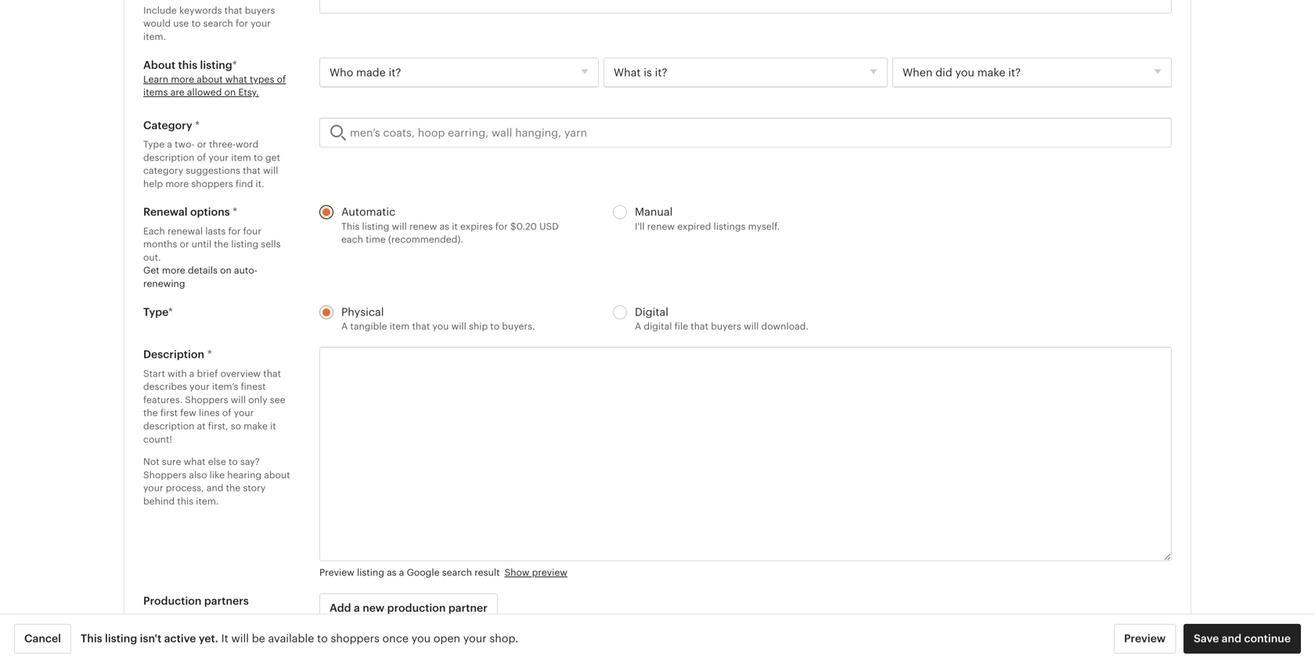 Task type: locate. For each thing, give the bounding box(es) containing it.
to right else
[[229, 457, 238, 467]]

for left you?
[[213, 615, 225, 625]]

0 vertical spatial the
[[214, 239, 229, 250]]

1 vertical spatial type
[[143, 306, 168, 318]]

your inside the include keywords that buyers would use to search for your item.
[[251, 18, 271, 29]]

to right available on the bottom left of the page
[[317, 632, 328, 645]]

shop.
[[490, 632, 519, 645]]

of inside production partners is this required for you? a production partner is anyone who's not a part of your etsy shop who helps you physical
[[217, 646, 226, 656]]

will inside physical a tangible item that you will ship to buyers.
[[451, 321, 467, 332]]

this
[[341, 221, 360, 232], [81, 632, 102, 645]]

partner
[[449, 602, 488, 614], [205, 633, 238, 643]]

or inside category * type a two- or three-word description of your item to get category suggestions that will help more shoppers find it.
[[197, 139, 207, 150]]

0 horizontal spatial as
[[387, 567, 397, 578]]

the inside 'not sure what else to say? shoppers also like hearing about your process, and the story behind this item.'
[[226, 483, 241, 493]]

2 vertical spatial you
[[216, 659, 233, 663]]

1 vertical spatial description
[[143, 421, 195, 431]]

of right types
[[277, 74, 286, 84]]

you inside physical a tangible item that you will ship to buyers.
[[433, 321, 449, 332]]

2 horizontal spatial a
[[635, 321, 641, 332]]

on left etsy.
[[224, 87, 236, 98]]

2 description from the top
[[143, 421, 195, 431]]

*
[[232, 59, 237, 71], [195, 119, 200, 132], [233, 206, 237, 218], [168, 306, 173, 318], [207, 348, 212, 361]]

include keywords that buyers would use to search for your item.
[[143, 5, 275, 42]]

a down digital
[[635, 321, 641, 332]]

get
[[143, 265, 160, 276]]

listing up time
[[362, 221, 389, 232]]

item right tangible
[[390, 321, 410, 332]]

1 horizontal spatial and
[[1222, 632, 1242, 645]]

0 horizontal spatial a
[[143, 633, 150, 643]]

will left the ship
[[451, 321, 467, 332]]

1 horizontal spatial production
[[387, 602, 446, 614]]

and right "save"
[[1222, 632, 1242, 645]]

men's coats, hoop earring, wall hanging, yarn search field
[[319, 118, 1172, 148]]

sells
[[261, 239, 281, 250]]

what up etsy.
[[225, 74, 247, 84]]

1 vertical spatial this
[[177, 496, 194, 507]]

0 vertical spatial you
[[433, 321, 449, 332]]

more inside renewal options * each renewal lasts for four months or until the listing sells out. get more details on auto- renewing
[[162, 265, 185, 276]]

this right the cancel
[[81, 632, 102, 645]]

production up not
[[152, 633, 202, 643]]

is
[[240, 633, 247, 643]]

listing
[[200, 59, 232, 71], [362, 221, 389, 232], [231, 239, 259, 250], [357, 567, 384, 578], [105, 632, 137, 645]]

buyers
[[245, 5, 275, 16], [711, 321, 741, 332]]

1 vertical spatial shoppers
[[331, 632, 380, 645]]

details
[[188, 265, 218, 276]]

None text field
[[319, 347, 1172, 562]]

will up "(recommended)."
[[392, 221, 407, 232]]

0 vertical spatial this
[[178, 59, 197, 71]]

shoppers down suggestions
[[191, 178, 233, 189]]

it right the make
[[270, 421, 276, 431]]

you right once
[[412, 632, 431, 645]]

will down the get at the left of page
[[263, 165, 278, 176]]

1 horizontal spatial as
[[440, 221, 450, 232]]

1 horizontal spatial this
[[341, 221, 360, 232]]

type down renewing
[[143, 306, 168, 318]]

type inside category * type a two- or three-word description of your item to get category suggestions that will help more shoppers find it.
[[143, 139, 165, 150]]

0 vertical spatial this
[[341, 221, 360, 232]]

that up finest
[[263, 368, 281, 379]]

add a new production partner
[[330, 602, 488, 614]]

0 vertical spatial more
[[171, 74, 194, 84]]

1 horizontal spatial about
[[264, 470, 290, 480]]

0 horizontal spatial search
[[203, 18, 233, 29]]

this right about
[[178, 59, 197, 71]]

0 horizontal spatial or
[[180, 239, 189, 250]]

item.
[[143, 31, 166, 42], [196, 496, 219, 507]]

with
[[168, 368, 187, 379]]

more up renewing
[[162, 265, 185, 276]]

part
[[196, 646, 214, 656]]

renew
[[410, 221, 437, 232], [647, 221, 675, 232]]

not sure what else to say? shoppers also like hearing about your process, and the story behind this item.
[[143, 457, 290, 507]]

1 vertical spatial and
[[1222, 632, 1242, 645]]

shoppers down add
[[331, 632, 380, 645]]

1 vertical spatial what
[[184, 457, 206, 467]]

this right is
[[153, 615, 169, 625]]

that up find
[[243, 165, 261, 176]]

preview up add
[[319, 567, 355, 578]]

0 horizontal spatial shoppers
[[191, 178, 233, 189]]

first,
[[208, 421, 228, 431]]

1 horizontal spatial it
[[452, 221, 458, 232]]

2 horizontal spatial you
[[433, 321, 449, 332]]

1 vertical spatial item.
[[196, 496, 219, 507]]

your down three-
[[209, 152, 229, 163]]

expired
[[678, 221, 711, 232]]

items
[[143, 87, 168, 98]]

1 horizontal spatial what
[[225, 74, 247, 84]]

item. down would
[[143, 31, 166, 42]]

for left $0.20
[[495, 221, 508, 232]]

result
[[475, 567, 500, 578]]

will inside start with a brief overview that describes your item's finest features. shoppers will only see the first few lines of your description at first, so make it count!
[[231, 395, 246, 405]]

a inside digital a digital file that buyers will download.
[[635, 321, 641, 332]]

shoppers inside start with a brief overview that describes your item's finest features. shoppers will only see the first few lines of your description at first, so make it count!
[[185, 395, 228, 405]]

1 vertical spatial buyers
[[711, 321, 741, 332]]

partners
[[204, 595, 249, 607]]

item. inside the include keywords that buyers would use to search for your item.
[[143, 31, 166, 42]]

item inside physical a tangible item that you will ship to buyers.
[[390, 321, 410, 332]]

and inside 'not sure what else to say? shoppers also like hearing about your process, and the story behind this item.'
[[207, 483, 224, 493]]

* up the brief
[[207, 348, 212, 361]]

a
[[167, 139, 172, 150], [189, 368, 195, 379], [399, 567, 404, 578], [354, 602, 360, 614], [188, 646, 194, 656]]

listing up 'learn more about what types of items are allowed on etsy.' link
[[200, 59, 232, 71]]

1 vertical spatial about
[[264, 470, 290, 480]]

* inside renewal options * each renewal lasts for four months or until the listing sells out. get more details on auto- renewing
[[233, 206, 237, 218]]

1 vertical spatial you
[[412, 632, 431, 645]]

shoppers down sure
[[143, 470, 186, 480]]

* inside category * type a two- or three-word description of your item to get category suggestions that will help more shoppers find it.
[[195, 119, 200, 132]]

1 horizontal spatial search
[[442, 567, 472, 578]]

preview left "save"
[[1124, 632, 1166, 645]]

listing inside renewal options * each renewal lasts for four months or until the listing sells out. get more details on auto- renewing
[[231, 239, 259, 250]]

1 horizontal spatial partner
[[449, 602, 488, 614]]

to inside the include keywords that buyers would use to search for your item.
[[192, 18, 201, 29]]

say?
[[240, 457, 260, 467]]

three-
[[209, 139, 236, 150]]

item down word on the top of the page
[[231, 152, 251, 163]]

for inside production partners is this required for you? a production partner is anyone who's not a part of your etsy shop who helps you physical
[[213, 615, 225, 625]]

0 vertical spatial preview
[[319, 567, 355, 578]]

of up first,
[[222, 408, 231, 418]]

search down keywords
[[203, 18, 233, 29]]

* for description *
[[207, 348, 212, 361]]

a right with on the left bottom of page
[[189, 368, 195, 379]]

0 horizontal spatial this
[[81, 632, 102, 645]]

of up suggestions
[[197, 152, 206, 163]]

who's
[[143, 646, 168, 656]]

category * type a two- or three-word description of your item to get category suggestions that will help more shoppers find it.
[[143, 119, 280, 189]]

learn more about what types of items are allowed on etsy. link
[[143, 74, 286, 98]]

shoppers
[[185, 395, 228, 405], [143, 470, 186, 480]]

as left google
[[387, 567, 397, 578]]

more inside the about this listing * learn more about what types of items are allowed on etsy.
[[171, 74, 194, 84]]

0 horizontal spatial and
[[207, 483, 224, 493]]

a up who's
[[143, 633, 150, 643]]

the down lasts
[[214, 239, 229, 250]]

to right the ship
[[490, 321, 500, 332]]

* right options
[[233, 206, 237, 218]]

to
[[192, 18, 201, 29], [254, 152, 263, 163], [490, 321, 500, 332], [229, 457, 238, 467], [317, 632, 328, 645]]

0 horizontal spatial item.
[[143, 31, 166, 42]]

this up 'each'
[[341, 221, 360, 232]]

preview inside button
[[1124, 632, 1166, 645]]

0 horizontal spatial you
[[216, 659, 233, 663]]

0 vertical spatial item
[[231, 152, 251, 163]]

your up so
[[234, 408, 254, 418]]

the down hearing
[[226, 483, 241, 493]]

use
[[173, 18, 189, 29]]

0 vertical spatial on
[[224, 87, 236, 98]]

1 vertical spatial the
[[143, 408, 158, 418]]

for inside renewal options * each renewal lasts for four months or until the listing sells out. get more details on auto- renewing
[[228, 226, 241, 236]]

0 vertical spatial partner
[[449, 602, 488, 614]]

listing down four
[[231, 239, 259, 250]]

it inside automatic this listing will renew as it expires for $0.20 usd each time (recommended).
[[452, 221, 458, 232]]

of down the it
[[217, 646, 226, 656]]

about inside 'not sure what else to say? shoppers also like hearing about your process, and the story behind this item.'
[[264, 470, 290, 480]]

1 horizontal spatial item
[[390, 321, 410, 332]]

1 type from the top
[[143, 139, 165, 150]]

about up the story
[[264, 470, 290, 480]]

the
[[214, 239, 229, 250], [143, 408, 158, 418], [226, 483, 241, 493]]

will down the item's
[[231, 395, 246, 405]]

will inside digital a digital file that buyers will download.
[[744, 321, 759, 332]]

a for physical
[[341, 321, 348, 332]]

preview for preview
[[1124, 632, 1166, 645]]

1 horizontal spatial or
[[197, 139, 207, 150]]

active
[[164, 632, 196, 645]]

item inside category * type a two- or three-word description of your item to get category suggestions that will help more shoppers find it.
[[231, 152, 251, 163]]

not
[[171, 646, 186, 656]]

0 vertical spatial type
[[143, 139, 165, 150]]

what
[[225, 74, 247, 84], [184, 457, 206, 467]]

* up 'learn more about what types of items are allowed on etsy.' link
[[232, 59, 237, 71]]

to down keywords
[[192, 18, 201, 29]]

1 vertical spatial search
[[442, 567, 472, 578]]

your down is on the bottom left
[[228, 646, 249, 656]]

2 vertical spatial the
[[226, 483, 241, 493]]

save and continue
[[1194, 632, 1291, 645]]

a inside physical a tangible item that you will ship to buyers.
[[341, 321, 348, 332]]

story
[[243, 483, 266, 493]]

on left auto-
[[220, 265, 232, 276]]

1 vertical spatial more
[[165, 178, 189, 189]]

suggestions
[[186, 165, 240, 176]]

2 vertical spatial this
[[153, 615, 169, 625]]

1 vertical spatial partner
[[205, 633, 238, 643]]

description down the first
[[143, 421, 195, 431]]

manual i'll renew expired listings myself.
[[635, 206, 780, 232]]

a
[[341, 321, 348, 332], [635, 321, 641, 332], [143, 633, 150, 643]]

of
[[277, 74, 286, 84], [197, 152, 206, 163], [222, 408, 231, 418], [217, 646, 226, 656]]

would
[[143, 18, 171, 29]]

or down renewal
[[180, 239, 189, 250]]

description
[[143, 152, 195, 163], [143, 421, 195, 431]]

each
[[341, 234, 363, 245]]

partner up open
[[449, 602, 488, 614]]

0 vertical spatial and
[[207, 483, 224, 493]]

a down physical
[[341, 321, 348, 332]]

ship
[[469, 321, 488, 332]]

shoppers inside 'not sure what else to say? shoppers also like hearing about your process, and the story behind this item.'
[[143, 470, 186, 480]]

that right keywords
[[225, 5, 242, 16]]

describes
[[143, 381, 187, 392]]

renew down manual
[[647, 221, 675, 232]]

more up are
[[171, 74, 194, 84]]

it.
[[256, 178, 264, 189]]

2 renew from the left
[[647, 221, 675, 232]]

renew inside manual i'll renew expired listings myself.
[[647, 221, 675, 232]]

1 horizontal spatial renew
[[647, 221, 675, 232]]

1 vertical spatial on
[[220, 265, 232, 276]]

0 horizontal spatial partner
[[205, 633, 238, 643]]

production
[[387, 602, 446, 614], [152, 633, 202, 643]]

that inside start with a brief overview that describes your item's finest features. shoppers will only see the first few lines of your description at first, so make it count!
[[263, 368, 281, 379]]

renewal
[[168, 226, 203, 236]]

0 vertical spatial what
[[225, 74, 247, 84]]

0 vertical spatial description
[[143, 152, 195, 163]]

this inside production partners is this required for you? a production partner is anyone who's not a part of your etsy shop who helps you physical
[[153, 615, 169, 625]]

0 vertical spatial shoppers
[[191, 178, 233, 189]]

this inside 'not sure what else to say? shoppers also like hearing about your process, and the story behind this item.'
[[177, 496, 194, 507]]

on inside renewal options * each renewal lasts for four months or until the listing sells out. get more details on auto- renewing
[[220, 265, 232, 276]]

partner inside production partners is this required for you? a production partner is anyone who's not a part of your etsy shop who helps you physical
[[205, 633, 238, 643]]

0 vertical spatial buyers
[[245, 5, 275, 16]]

of inside the about this listing * learn more about what types of items are allowed on etsy.
[[277, 74, 286, 84]]

type down the category
[[143, 139, 165, 150]]

yet.
[[199, 632, 218, 645]]

helps
[[189, 659, 214, 663]]

to inside physical a tangible item that you will ship to buyers.
[[490, 321, 500, 332]]

about up allowed
[[197, 74, 223, 84]]

search left result
[[442, 567, 472, 578]]

continue
[[1245, 632, 1291, 645]]

1 renew from the left
[[410, 221, 437, 232]]

0 horizontal spatial about
[[197, 74, 223, 84]]

1 description from the top
[[143, 152, 195, 163]]

as
[[440, 221, 450, 232], [387, 567, 397, 578]]

myself.
[[748, 221, 780, 232]]

that right tangible
[[412, 321, 430, 332]]

more down category
[[165, 178, 189, 189]]

None field
[[319, 0, 1172, 14]]

2 vertical spatial more
[[162, 265, 185, 276]]

0 vertical spatial production
[[387, 602, 446, 614]]

buyers right keywords
[[245, 5, 275, 16]]

0 horizontal spatial buyers
[[245, 5, 275, 16]]

type *
[[143, 306, 173, 318]]

as inside automatic this listing will renew as it expires for $0.20 usd each time (recommended).
[[440, 221, 450, 232]]

as up "(recommended)."
[[440, 221, 450, 232]]

what inside 'not sure what else to say? shoppers also like hearing about your process, and the story behind this item.'
[[184, 457, 206, 467]]

0 vertical spatial as
[[440, 221, 450, 232]]

renew up "(recommended)."
[[410, 221, 437, 232]]

1 vertical spatial or
[[180, 239, 189, 250]]

that inside digital a digital file that buyers will download.
[[691, 321, 709, 332]]

0 horizontal spatial item
[[231, 152, 251, 163]]

the down features.
[[143, 408, 158, 418]]

your inside category * type a two- or three-word description of your item to get category suggestions that will help more shoppers find it.
[[209, 152, 229, 163]]

a right add
[[354, 602, 360, 614]]

buyers inside the include keywords that buyers would use to search for your item.
[[245, 5, 275, 16]]

1 horizontal spatial preview
[[1124, 632, 1166, 645]]

production down google
[[387, 602, 446, 614]]

search inside the include keywords that buyers would use to search for your item.
[[203, 18, 233, 29]]

0 vertical spatial about
[[197, 74, 223, 84]]

a left two-
[[167, 139, 172, 150]]

item. down process,
[[196, 496, 219, 507]]

0 vertical spatial item.
[[143, 31, 166, 42]]

0 vertical spatial or
[[197, 139, 207, 150]]

at
[[197, 421, 206, 431]]

or right two-
[[197, 139, 207, 150]]

1 vertical spatial preview
[[1124, 632, 1166, 645]]

0 horizontal spatial preview
[[319, 567, 355, 578]]

buyers right file
[[711, 321, 741, 332]]

hearing
[[227, 470, 262, 480]]

your inside production partners is this required for you? a production partner is anyone who's not a part of your etsy shop who helps you physical
[[228, 646, 249, 656]]

you down the it
[[216, 659, 233, 663]]

1 vertical spatial shoppers
[[143, 470, 186, 480]]

what up "also"
[[184, 457, 206, 467]]

this listing isn't active yet. it will be available to shoppers once you open your shop.
[[81, 632, 519, 645]]

for inside the include keywords that buyers would use to search for your item.
[[236, 18, 248, 29]]

0 horizontal spatial production
[[152, 633, 202, 643]]

production inside production partners is this required for you? a production partner is anyone who's not a part of your etsy shop who helps you physical
[[152, 633, 202, 643]]

1 horizontal spatial shoppers
[[331, 632, 380, 645]]

0 vertical spatial it
[[452, 221, 458, 232]]

of inside start with a brief overview that describes your item's finest features. shoppers will only see the first few lines of your description at first, so make it count!
[[222, 408, 231, 418]]

keywords
[[179, 5, 222, 16]]

your up behind at the left bottom of page
[[143, 483, 163, 493]]

for right use
[[236, 18, 248, 29]]

shoppers
[[191, 178, 233, 189], [331, 632, 380, 645]]

are
[[170, 87, 185, 98]]

description
[[143, 348, 204, 361]]

1 horizontal spatial item.
[[196, 496, 219, 507]]

1 vertical spatial it
[[270, 421, 276, 431]]

shoppers up lines
[[185, 395, 228, 405]]

for left four
[[228, 226, 241, 236]]

to left the get at the left of page
[[254, 152, 263, 163]]

about inside the about this listing * learn more about what types of items are allowed on etsy.
[[197, 74, 223, 84]]

description up category
[[143, 152, 195, 163]]

* down renewing
[[168, 306, 173, 318]]

* right the category
[[195, 119, 200, 132]]

will right the it
[[231, 632, 249, 645]]

and down like
[[207, 483, 224, 493]]

it
[[452, 221, 458, 232], [270, 421, 276, 431]]

1 vertical spatial item
[[390, 321, 410, 332]]

0 horizontal spatial renew
[[410, 221, 437, 232]]

a right not
[[188, 646, 194, 656]]

behind
[[143, 496, 175, 507]]

0 vertical spatial search
[[203, 18, 233, 29]]

that inside the include keywords that buyers would use to search for your item.
[[225, 5, 242, 16]]

first
[[160, 408, 178, 418]]

description *
[[143, 348, 212, 361]]

for inside automatic this listing will renew as it expires for $0.20 usd each time (recommended).
[[495, 221, 508, 232]]

1 vertical spatial production
[[152, 633, 202, 643]]

0 horizontal spatial what
[[184, 457, 206, 467]]

will left download.
[[744, 321, 759, 332]]

to inside 'not sure what else to say? shoppers also like hearing about your process, and the story behind this item.'
[[229, 457, 238, 467]]

automatic this listing will renew as it expires for $0.20 usd each time (recommended).
[[341, 206, 559, 245]]

make
[[244, 421, 268, 431]]

0 horizontal spatial it
[[270, 421, 276, 431]]

partner up part
[[205, 633, 238, 643]]

available
[[268, 632, 314, 645]]

1 horizontal spatial a
[[341, 321, 348, 332]]

your up types
[[251, 18, 271, 29]]

1 horizontal spatial buyers
[[711, 321, 741, 332]]

0 vertical spatial shoppers
[[185, 395, 228, 405]]

1 vertical spatial this
[[81, 632, 102, 645]]

this down process,
[[177, 496, 194, 507]]

it left expires
[[452, 221, 458, 232]]

that right file
[[691, 321, 709, 332]]



Task type: vqa. For each thing, say whether or not it's contained in the screenshot.
1st Recommends
no



Task type: describe. For each thing, give the bounding box(es) containing it.
buyers inside digital a digital file that buyers will download.
[[711, 321, 741, 332]]

overview
[[220, 368, 261, 379]]

preview listing as a google search result show preview
[[319, 567, 568, 578]]

2 type from the top
[[143, 306, 168, 318]]

a for digital
[[635, 321, 641, 332]]

description inside start with a brief overview that describes your item's finest features. shoppers will only see the first few lines of your description at first, so make it count!
[[143, 421, 195, 431]]

time
[[366, 234, 386, 245]]

process,
[[166, 483, 204, 493]]

out.
[[143, 252, 161, 263]]

see
[[270, 395, 286, 405]]

get more details on auto- renewing button
[[143, 264, 291, 290]]

the inside start with a brief overview that describes your item's finest features. shoppers will only see the first few lines of your description at first, so make it count!
[[143, 408, 158, 418]]

find
[[236, 178, 253, 189]]

allowed
[[187, 87, 222, 98]]

the inside renewal options * each renewal lasts for four months or until the listing sells out. get more details on auto- renewing
[[214, 239, 229, 250]]

* for category * type a two- or three-word description of your item to get category suggestions that will help more shoppers find it.
[[195, 119, 200, 132]]

more inside category * type a two- or three-word description of your item to get category suggestions that will help more shoppers find it.
[[165, 178, 189, 189]]

you inside production partners is this required for you? a production partner is anyone who's not a part of your etsy shop who helps you physical
[[216, 659, 233, 663]]

buyers.
[[502, 321, 535, 332]]

a inside production partners is this required for you? a production partner is anyone who's not a part of your etsy shop who helps you physical
[[188, 646, 194, 656]]

a inside production partners is this required for you? a production partner is anyone who's not a part of your etsy shop who helps you physical
[[143, 633, 150, 643]]

few
[[180, 408, 196, 418]]

preview button
[[1114, 624, 1176, 654]]

google
[[407, 567, 440, 578]]

this inside the about this listing * learn more about what types of items are allowed on etsy.
[[178, 59, 197, 71]]

learn
[[143, 74, 168, 84]]

description inside category * type a two- or three-word description of your item to get category suggestions that will help more shoppers find it.
[[143, 152, 195, 163]]

save
[[1194, 632, 1219, 645]]

1 horizontal spatial you
[[412, 632, 431, 645]]

digital
[[644, 321, 672, 332]]

get
[[265, 152, 280, 163]]

automatic
[[341, 206, 396, 218]]

physical a tangible item that you will ship to buyers.
[[341, 306, 535, 332]]

options
[[190, 206, 230, 218]]

brief
[[197, 368, 218, 379]]

listing up new
[[357, 567, 384, 578]]

$0.20
[[510, 221, 537, 232]]

only
[[248, 395, 268, 405]]

and inside button
[[1222, 632, 1242, 645]]

renew inside automatic this listing will renew as it expires for $0.20 usd each time (recommended).
[[410, 221, 437, 232]]

finest
[[241, 381, 266, 392]]

renewing
[[143, 278, 185, 289]]

start
[[143, 368, 165, 379]]

category
[[143, 119, 192, 132]]

etsy.
[[238, 87, 259, 98]]

or inside renewal options * each renewal lasts for four months or until the listing sells out. get more details on auto- renewing
[[180, 239, 189, 250]]

usd
[[540, 221, 559, 232]]

what inside the about this listing * learn more about what types of items are allowed on etsy.
[[225, 74, 247, 84]]

shoppers inside category * type a two- or three-word description of your item to get category suggestions that will help more shoppers find it.
[[191, 178, 233, 189]]

about
[[143, 59, 176, 71]]

isn't
[[140, 632, 162, 645]]

file
[[675, 321, 688, 332]]

your down the brief
[[190, 381, 210, 392]]

preview for preview listing as a google search result show preview
[[319, 567, 355, 578]]

digital a digital file that buyers will download.
[[635, 306, 809, 332]]

new
[[363, 602, 385, 614]]

renewal
[[143, 206, 188, 218]]

who
[[168, 659, 187, 663]]

cancel
[[24, 632, 61, 645]]

so
[[231, 421, 241, 431]]

it inside start with a brief overview that describes your item's finest features. shoppers will only see the first few lines of your description at first, so make it count!
[[270, 421, 276, 431]]

listings
[[714, 221, 746, 232]]

until
[[192, 239, 212, 250]]

this inside automatic this listing will renew as it expires for $0.20 usd each time (recommended).
[[341, 221, 360, 232]]

once
[[383, 632, 409, 645]]

expires
[[460, 221, 493, 232]]

word
[[236, 139, 258, 150]]

show preview link
[[505, 567, 568, 578]]

features.
[[143, 395, 183, 405]]

be
[[252, 632, 265, 645]]

two-
[[175, 139, 195, 150]]

anyone
[[250, 633, 283, 643]]

category
[[143, 165, 183, 176]]

that inside category * type a two- or three-word description of your item to get category suggestions that will help more shoppers find it.
[[243, 165, 261, 176]]

required
[[172, 615, 210, 625]]

a inside category * type a two- or three-word description of your item to get category suggestions that will help more shoppers find it.
[[167, 139, 172, 150]]

* for type *
[[168, 306, 173, 318]]

item's
[[212, 381, 238, 392]]

sure
[[162, 457, 181, 467]]

tangible
[[350, 321, 387, 332]]

on inside the about this listing * learn more about what types of items are allowed on etsy.
[[224, 87, 236, 98]]

production
[[143, 595, 202, 607]]

it
[[221, 632, 228, 645]]

auto-
[[234, 265, 258, 276]]

your right open
[[463, 632, 487, 645]]

also
[[189, 470, 207, 480]]

listing inside automatic this listing will renew as it expires for $0.20 usd each time (recommended).
[[362, 221, 389, 232]]

lasts
[[205, 226, 226, 236]]

listing inside the about this listing * learn more about what types of items are allowed on etsy.
[[200, 59, 232, 71]]

listing left isn't
[[105, 632, 137, 645]]

will inside category * type a two- or three-word description of your item to get category suggestions that will help more shoppers find it.
[[263, 165, 278, 176]]

to inside category * type a two- or three-word description of your item to get category suggestions that will help more shoppers find it.
[[254, 152, 263, 163]]

a left google
[[399, 567, 404, 578]]

else
[[208, 457, 226, 467]]

include
[[143, 5, 177, 16]]

of inside category * type a two- or three-word description of your item to get category suggestions that will help more shoppers find it.
[[197, 152, 206, 163]]

will inside automatic this listing will renew as it expires for $0.20 usd each time (recommended).
[[392, 221, 407, 232]]

download.
[[762, 321, 809, 332]]

a inside start with a brief overview that describes your item's finest features. shoppers will only see the first few lines of your description at first, so make it count!
[[189, 368, 195, 379]]

each
[[143, 226, 165, 236]]

that inside physical a tangible item that you will ship to buyers.
[[412, 321, 430, 332]]

four
[[243, 226, 262, 236]]

is
[[143, 615, 151, 625]]

months
[[143, 239, 177, 250]]

item. inside 'not sure what else to say? shoppers also like hearing about your process, and the story behind this item.'
[[196, 496, 219, 507]]

save and continue button
[[1184, 624, 1301, 654]]

like
[[210, 470, 225, 480]]

(recommended).
[[388, 234, 464, 245]]

digital
[[635, 306, 669, 318]]

preview
[[532, 567, 568, 578]]

your inside 'not sure what else to say? shoppers also like hearing about your process, and the story behind this item.'
[[143, 483, 163, 493]]

1 vertical spatial as
[[387, 567, 397, 578]]

you?
[[228, 615, 249, 625]]

* inside the about this listing * learn more about what types of items are allowed on etsy.
[[232, 59, 237, 71]]

start with a brief overview that describes your item's finest features. shoppers will only see the first few lines of your description at first, so make it count!
[[143, 368, 286, 445]]



